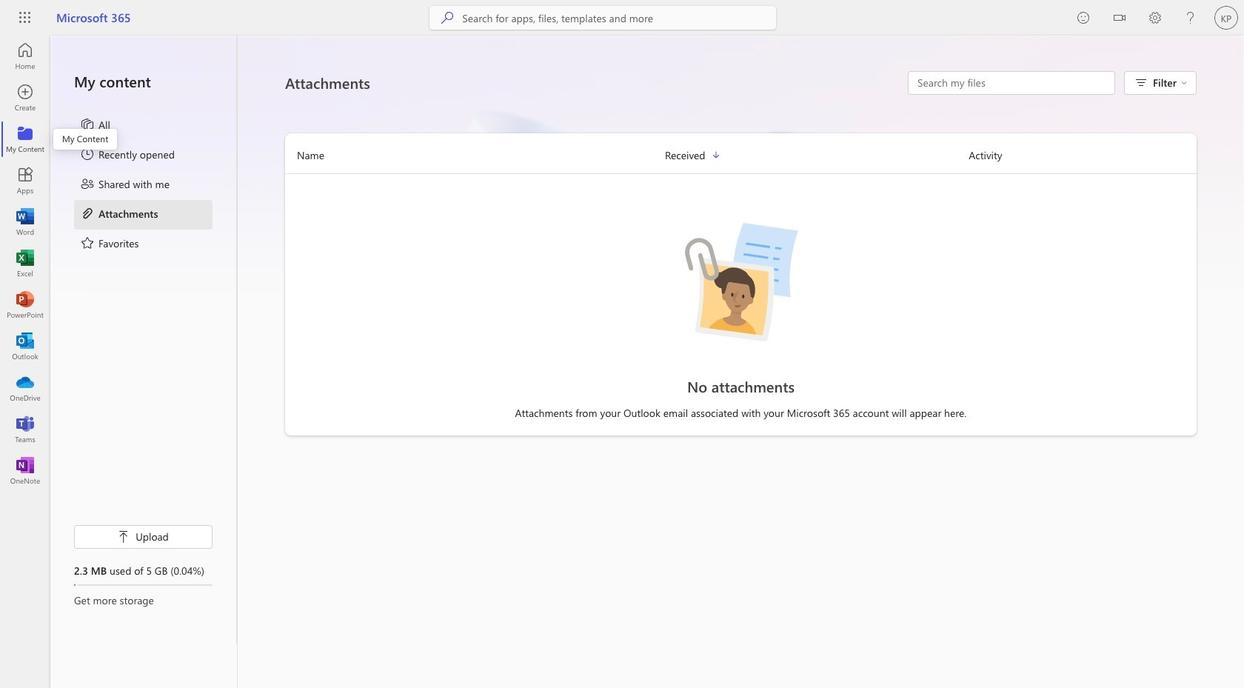 Task type: vqa. For each thing, say whether or not it's contained in the screenshot.
Blank presentation element
no



Task type: locate. For each thing, give the bounding box(es) containing it.
status
[[909, 71, 1116, 95], [513, 376, 969, 397], [513, 406, 969, 421]]

2 vertical spatial status
[[513, 406, 969, 421]]

application
[[0, 36, 1245, 688]]

banner
[[0, 0, 1245, 39]]

navigation
[[0, 36, 50, 492]]

apps image
[[18, 173, 33, 188]]

None search field
[[430, 6, 777, 30]]

home image
[[18, 49, 33, 64]]

powerpoint image
[[18, 298, 33, 313]]

0 vertical spatial status
[[909, 71, 1116, 95]]

kp image
[[1215, 6, 1239, 30]]

excel image
[[18, 256, 33, 271]]

menu
[[74, 111, 213, 259]]

1 vertical spatial status
[[513, 376, 969, 397]]

Search box. Suggestions appear as you type. search field
[[463, 6, 777, 30]]

teams image
[[18, 422, 33, 437]]

tooltip
[[53, 129, 117, 150]]

row
[[285, 144, 1198, 174]]

empty state icon image
[[675, 216, 808, 349]]



Task type: describe. For each thing, give the bounding box(es) containing it.
menu inside my content left pane navigation "navigation"
[[74, 111, 213, 259]]

activity, column 4 of 4 column header
[[969, 144, 1198, 167]]

create image
[[18, 90, 33, 105]]

onedrive image
[[18, 381, 33, 396]]

outlook image
[[18, 339, 33, 354]]

my content left pane navigation navigation
[[50, 36, 237, 644]]

Search my files text field
[[917, 76, 1108, 90]]

word image
[[18, 215, 33, 230]]

my content image
[[18, 132, 33, 147]]

onenote image
[[18, 464, 33, 479]]



